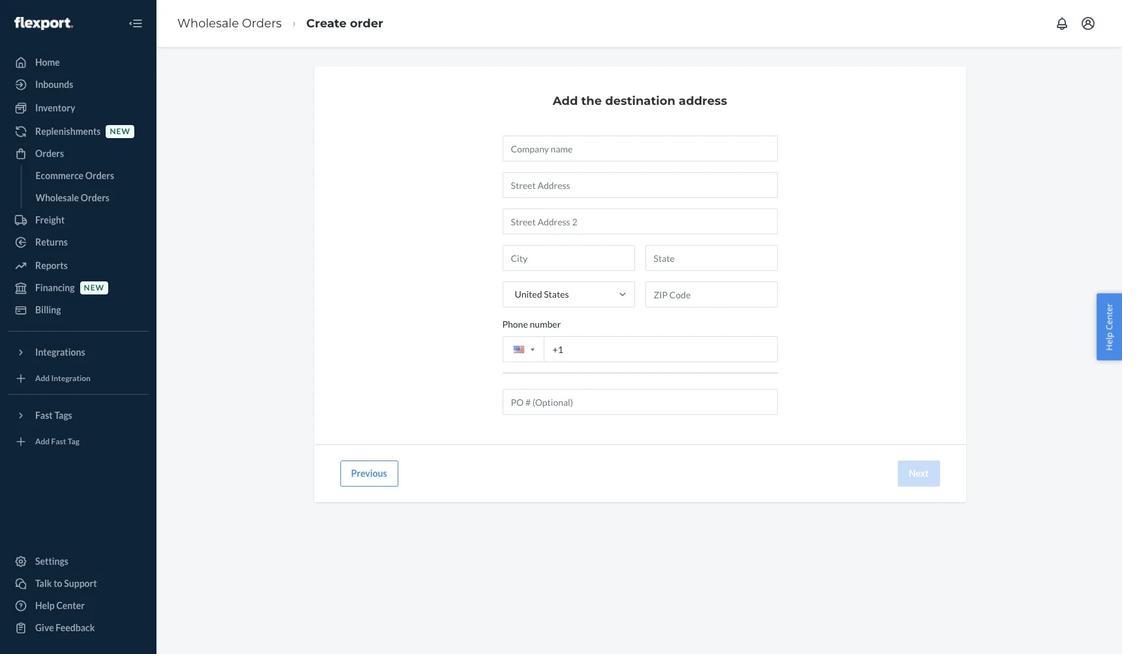 Task type: vqa. For each thing, say whether or not it's contained in the screenshot.
hand-wave emoji image
no



Task type: locate. For each thing, give the bounding box(es) containing it.
support
[[64, 578, 97, 590]]

add fast tag link
[[8, 432, 149, 453]]

tag
[[68, 437, 80, 447]]

Street Address text field
[[502, 172, 778, 198]]

destination
[[605, 94, 676, 108]]

new down the reports link
[[84, 283, 104, 293]]

help center
[[1104, 304, 1115, 351], [35, 601, 85, 612]]

orders inside ecommerce orders link
[[85, 170, 114, 181]]

orders
[[242, 16, 282, 30], [35, 148, 64, 159], [85, 170, 114, 181], [81, 192, 110, 203]]

1 horizontal spatial new
[[110, 127, 130, 137]]

0 vertical spatial fast
[[35, 410, 53, 421]]

number
[[530, 319, 561, 330]]

0 vertical spatial wholesale
[[177, 16, 239, 30]]

integrations button
[[8, 342, 149, 363]]

new for financing
[[84, 283, 104, 293]]

fast left the tags
[[35, 410, 53, 421]]

help inside button
[[1104, 333, 1115, 351]]

2 vertical spatial add
[[35, 437, 50, 447]]

replenishments
[[35, 126, 101, 137]]

0 horizontal spatial wholesale orders
[[36, 192, 110, 203]]

new up orders link
[[110, 127, 130, 137]]

add left integration
[[35, 374, 50, 384]]

1 horizontal spatial help
[[1104, 333, 1115, 351]]

inbounds
[[35, 79, 73, 90]]

1 vertical spatial new
[[84, 283, 104, 293]]

1 vertical spatial wholesale
[[36, 192, 79, 203]]

0 vertical spatial help
[[1104, 333, 1115, 351]]

orders inside wholesale orders link
[[81, 192, 110, 203]]

0 horizontal spatial new
[[84, 283, 104, 293]]

united
[[515, 289, 542, 300]]

wholesale orders
[[177, 16, 282, 30], [36, 192, 110, 203]]

ecommerce orders
[[36, 170, 114, 181]]

new
[[110, 127, 130, 137], [84, 283, 104, 293]]

add
[[553, 94, 578, 108], [35, 374, 50, 384], [35, 437, 50, 447]]

wholesale
[[177, 16, 239, 30], [36, 192, 79, 203]]

State text field
[[645, 245, 778, 271]]

orders inside orders link
[[35, 148, 64, 159]]

add down fast tags
[[35, 437, 50, 447]]

1 horizontal spatial wholesale orders link
[[177, 16, 282, 30]]

breadcrumbs navigation
[[167, 4, 394, 43]]

united states: + 1 image
[[531, 349, 534, 351]]

add for add the destination address
[[553, 94, 578, 108]]

integration
[[51, 374, 91, 384]]

add integration link
[[8, 368, 149, 389]]

Street Address 2 text field
[[502, 209, 778, 235]]

1 horizontal spatial wholesale
[[177, 16, 239, 30]]

0 vertical spatial center
[[1104, 304, 1115, 330]]

give feedback button
[[8, 618, 149, 639]]

orders up ecommerce
[[35, 148, 64, 159]]

fast
[[35, 410, 53, 421], [51, 437, 66, 447]]

0 vertical spatial help center
[[1104, 304, 1115, 351]]

fast inside dropdown button
[[35, 410, 53, 421]]

1 vertical spatial wholesale orders
[[36, 192, 110, 203]]

settings link
[[8, 552, 149, 573]]

wholesale inside wholesale orders link
[[36, 192, 79, 203]]

fast tags button
[[8, 406, 149, 427]]

City text field
[[502, 245, 635, 271]]

help center link
[[8, 596, 149, 617]]

add left the
[[553, 94, 578, 108]]

0 horizontal spatial help
[[35, 601, 55, 612]]

states
[[544, 289, 569, 300]]

orders left create
[[242, 16, 282, 30]]

fast tags
[[35, 410, 72, 421]]

billing
[[35, 305, 61, 316]]

help center inside button
[[1104, 304, 1115, 351]]

wholesale orders link
[[177, 16, 282, 30], [29, 188, 149, 209]]

0 vertical spatial new
[[110, 127, 130, 137]]

orders down ecommerce orders link
[[81, 192, 110, 203]]

inbounds link
[[8, 74, 149, 95]]

center
[[1104, 304, 1115, 330], [56, 601, 85, 612]]

home
[[35, 57, 60, 68]]

fast left the tag
[[51, 437, 66, 447]]

help center button
[[1097, 294, 1122, 361]]

home link
[[8, 52, 149, 73]]

ZIP Code text field
[[645, 282, 778, 308]]

orders down orders link
[[85, 170, 114, 181]]

close navigation image
[[128, 16, 143, 31]]

0 vertical spatial add
[[553, 94, 578, 108]]

1 horizontal spatial wholesale orders
[[177, 16, 282, 30]]

0 horizontal spatial center
[[56, 601, 85, 612]]

0 horizontal spatial wholesale orders link
[[29, 188, 149, 209]]

the
[[581, 94, 602, 108]]

add fast tag
[[35, 437, 80, 447]]

1 horizontal spatial help center
[[1104, 304, 1115, 351]]

1 horizontal spatial center
[[1104, 304, 1115, 330]]

0 vertical spatial wholesale orders
[[177, 16, 282, 30]]

orders inside breadcrumbs navigation
[[242, 16, 282, 30]]

inventory
[[35, 102, 75, 113]]

0 horizontal spatial help center
[[35, 601, 85, 612]]

1 vertical spatial help
[[35, 601, 55, 612]]

order
[[350, 16, 383, 30]]

previous
[[351, 468, 387, 479]]

1 vertical spatial add
[[35, 374, 50, 384]]

0 horizontal spatial wholesale
[[36, 192, 79, 203]]

help
[[1104, 333, 1115, 351], [35, 601, 55, 612]]



Task type: describe. For each thing, give the bounding box(es) containing it.
1 vertical spatial wholesale orders link
[[29, 188, 149, 209]]

0 vertical spatial wholesale orders link
[[177, 16, 282, 30]]

freight
[[35, 215, 65, 226]]

tags
[[54, 410, 72, 421]]

1 vertical spatial fast
[[51, 437, 66, 447]]

open notifications image
[[1055, 16, 1070, 31]]

phone number
[[502, 319, 561, 330]]

ecommerce orders link
[[29, 166, 149, 187]]

returns link
[[8, 232, 149, 253]]

billing link
[[8, 300, 149, 321]]

PO # (Optional) text field
[[502, 389, 778, 415]]

add integration
[[35, 374, 91, 384]]

to
[[54, 578, 62, 590]]

inventory link
[[8, 98, 149, 119]]

1 vertical spatial center
[[56, 601, 85, 612]]

add for add integration
[[35, 374, 50, 384]]

orders link
[[8, 143, 149, 164]]

add for add fast tag
[[35, 437, 50, 447]]

create order
[[306, 16, 383, 30]]

center inside button
[[1104, 304, 1115, 330]]

talk
[[35, 578, 52, 590]]

talk to support
[[35, 578, 97, 590]]

1 vertical spatial help center
[[35, 601, 85, 612]]

reports link
[[8, 256, 149, 277]]

1 (702) 123-4567 telephone field
[[502, 337, 778, 363]]

ecommerce
[[36, 170, 84, 181]]

reports
[[35, 260, 68, 271]]

wholesale inside breadcrumbs navigation
[[177, 16, 239, 30]]

open account menu image
[[1081, 16, 1096, 31]]

give feedback
[[35, 623, 95, 634]]

new for replenishments
[[110, 127, 130, 137]]

Company name text field
[[502, 136, 778, 162]]

returns
[[35, 237, 68, 248]]

give
[[35, 623, 54, 634]]

add the destination address
[[553, 94, 727, 108]]

settings
[[35, 556, 68, 567]]

flexport logo image
[[14, 17, 73, 30]]

address
[[679, 94, 727, 108]]

united states
[[515, 289, 569, 300]]

next button
[[898, 461, 940, 487]]

create order link
[[306, 16, 383, 30]]

wholesale orders inside breadcrumbs navigation
[[177, 16, 282, 30]]

integrations
[[35, 347, 85, 358]]

financing
[[35, 282, 75, 293]]

phone
[[502, 319, 528, 330]]

freight link
[[8, 210, 149, 231]]

create
[[306, 16, 347, 30]]

previous button
[[340, 461, 398, 487]]

feedback
[[56, 623, 95, 634]]

next
[[909, 468, 929, 479]]

talk to support button
[[8, 574, 149, 595]]



